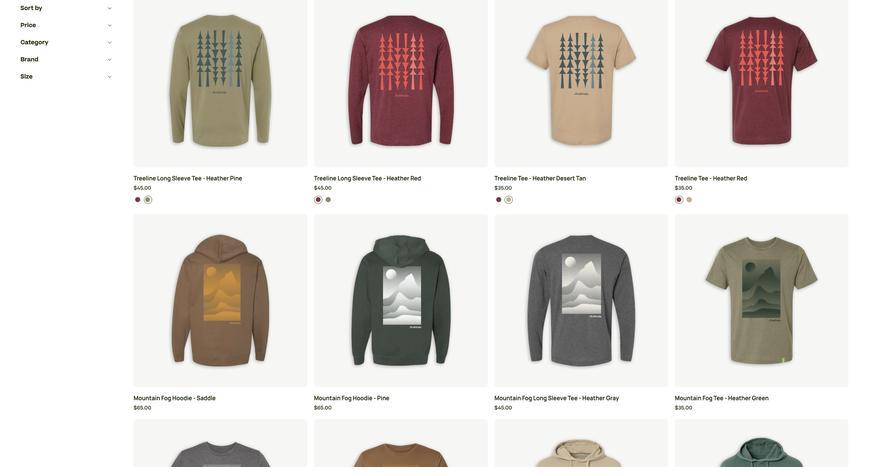 Task type: locate. For each thing, give the bounding box(es) containing it.
4 treeline from the left
[[675, 175, 697, 182]]

treeline long sleeve tee - heather red $45.00
[[314, 175, 421, 192]]

$45.00 inside treeline long sleeve tee - heather pine $45.00
[[134, 185, 151, 192]]

1 horizontal spatial $45.00
[[314, 185, 332, 192]]

1 horizontal spatial heather pine radio
[[324, 196, 333, 204]]

$35.00 link down treeline tee - heather desert tan link
[[495, 185, 668, 192]]

green
[[752, 395, 769, 402]]

2 horizontal spatial $45.00 link
[[495, 405, 668, 412]]

1 option group from the left
[[134, 196, 307, 204]]

$65.00 link down mountain fog hoodie - saddle link
[[134, 405, 307, 412]]

mountain inside mountain fog tee - heather green $35.00
[[675, 395, 702, 402]]

$65.00 for mountain fog hoodie - pine
[[314, 405, 332, 412]]

fog for tee
[[522, 395, 532, 402]]

option group down treeline tee - heather desert tan link
[[495, 196, 668, 204]]

$35.00 inside treeline tee - heather desert tan $35.00
[[495, 185, 512, 192]]

mountain for mountain fog hoodie - saddle
[[134, 395, 160, 402]]

treeline
[[134, 175, 156, 182], [314, 175, 336, 182], [495, 175, 517, 182], [675, 175, 697, 182]]

0 horizontal spatial $65.00 link
[[134, 405, 307, 412]]

sleeve for treeline long sleeve tee - heather pine
[[172, 175, 191, 182]]

option group down "treeline long sleeve tee - heather pine" 'link'
[[134, 196, 307, 204]]

$45.00
[[134, 185, 151, 192], [314, 185, 332, 192], [495, 405, 512, 412]]

3 fog from the left
[[522, 395, 532, 402]]

$65.00
[[134, 405, 151, 412], [314, 405, 332, 412]]

treeline for treeline long sleeve tee - heather pine
[[134, 175, 156, 182]]

$65.00 link
[[134, 405, 307, 412], [314, 405, 488, 412]]

1 horizontal spatial heather red radio
[[314, 196, 322, 204]]

treeline inside 'treeline tee - heather red $35.00'
[[675, 175, 697, 182]]

3 option group from the left
[[495, 196, 668, 204]]

0 horizontal spatial heather red radio
[[134, 196, 142, 204]]

mountain inside mountain fog long sleeve tee - heather gray $45.00
[[495, 395, 521, 402]]

mountain fog tee - heather green link
[[675, 394, 849, 403]]

$65.00 link down mountain fog hoodie - pine link
[[314, 405, 488, 412]]

heather desert tan radio right heather red image
[[505, 196, 513, 204]]

0 horizontal spatial heather red image
[[135, 197, 140, 203]]

sleeve inside treeline long sleeve tee - heather red $45.00
[[352, 175, 371, 182]]

1 horizontal spatial hoodie
[[353, 395, 373, 402]]

1 heather pine radio from the left
[[144, 196, 152, 204]]

$45.00 link
[[134, 185, 307, 192], [314, 185, 488, 192], [495, 405, 668, 412]]

1 horizontal spatial $65.00 link
[[314, 405, 488, 412]]

2 horizontal spatial heather red image
[[676, 197, 682, 203]]

1 heather red image from the left
[[135, 197, 140, 203]]

pine
[[230, 175, 242, 182], [377, 395, 389, 402]]

4 fog from the left
[[703, 395, 713, 402]]

mountain fog tee - heather green $35.00
[[675, 395, 769, 412]]

category button
[[21, 34, 113, 51]]

2 heather desert tan radio from the left
[[685, 196, 693, 204]]

heather red image
[[135, 197, 140, 203], [315, 197, 321, 203], [676, 197, 682, 203]]

mountain for mountain fog tee - heather green
[[675, 395, 702, 402]]

1 heather desert tan image from the left
[[506, 197, 511, 203]]

2 horizontal spatial long
[[533, 395, 547, 402]]

- inside mountain fog long sleeve tee - heather gray $45.00
[[579, 395, 581, 402]]

0 horizontal spatial red
[[410, 175, 421, 182]]

2 red from the left
[[737, 175, 747, 182]]

$35.00 inside mountain fog tee - heather green $35.00
[[675, 405, 692, 412]]

0 horizontal spatial heather desert tan radio
[[505, 196, 513, 204]]

$35.00 link for treeline tee - heather desert tan
[[495, 185, 668, 192]]

0 horizontal spatial sleeve
[[172, 175, 191, 182]]

0 horizontal spatial pine
[[230, 175, 242, 182]]

$35.00 link down mountain fog tee - heather green link
[[675, 405, 849, 412]]

fog for heather
[[703, 395, 713, 402]]

heather desert tan image right heather red image
[[506, 197, 511, 203]]

2 mountain from the left
[[314, 395, 341, 402]]

2 heather red radio from the left
[[314, 196, 322, 204]]

$35.00
[[495, 185, 512, 192], [675, 185, 692, 192], [675, 405, 692, 412]]

2 horizontal spatial $45.00
[[495, 405, 512, 412]]

1 horizontal spatial red
[[737, 175, 747, 182]]

2 hoodie from the left
[[353, 395, 373, 402]]

heather red image inside option
[[676, 197, 682, 203]]

0 horizontal spatial $45.00
[[134, 185, 151, 192]]

treeline inside treeline long sleeve tee - heather pine $45.00
[[134, 175, 156, 182]]

treeline tee - heather desert tan link
[[495, 174, 668, 183]]

$45.00 for treeline long sleeve tee - heather pine
[[134, 185, 151, 192]]

mountain inside mountain fog hoodie - pine $65.00
[[314, 395, 341, 402]]

0 horizontal spatial hoodie
[[172, 395, 192, 402]]

mountain inside the mountain fog hoodie - saddle $65.00
[[134, 395, 160, 402]]

red
[[410, 175, 421, 182], [737, 175, 747, 182]]

1 $65.00 link from the left
[[134, 405, 307, 412]]

1 treeline from the left
[[134, 175, 156, 182]]

heather desert tan image for treeline tee - heather desert tan
[[506, 197, 511, 203]]

3 heather red radio from the left
[[495, 196, 503, 204]]

sort by
[[21, 4, 42, 12]]

1 horizontal spatial heather desert tan image
[[686, 197, 692, 203]]

heather red radio for treeline long sleeve tee - heather red
[[314, 196, 322, 204]]

desert
[[556, 175, 575, 182]]

hoodie for saddle
[[172, 395, 192, 402]]

heather
[[206, 175, 229, 182], [387, 175, 409, 182], [533, 175, 555, 182], [713, 175, 736, 182], [582, 395, 605, 402], [728, 395, 751, 402]]

-
[[203, 175, 205, 182], [383, 175, 386, 182], [529, 175, 532, 182], [710, 175, 712, 182], [193, 395, 196, 402], [374, 395, 376, 402], [579, 395, 581, 402], [725, 395, 727, 402]]

tee inside mountain fog tee - heather green $35.00
[[714, 395, 724, 402]]

option group down treeline long sleeve tee - heather red link
[[314, 196, 488, 204]]

1 horizontal spatial heather red image
[[315, 197, 321, 203]]

2 heather pine radio from the left
[[324, 196, 333, 204]]

1 heather pine image from the left
[[145, 197, 151, 203]]

size
[[21, 73, 33, 81]]

1 heather desert tan radio from the left
[[505, 196, 513, 204]]

$35.00 link
[[495, 185, 668, 192], [675, 185, 849, 192], [675, 405, 849, 412]]

long inside treeline long sleeve tee - heather red $45.00
[[338, 175, 351, 182]]

tee inside treeline long sleeve tee - heather pine $45.00
[[192, 175, 202, 182]]

treeline for treeline tee - heather red
[[675, 175, 697, 182]]

$65.00 inside mountain fog hoodie - pine $65.00
[[314, 405, 332, 412]]

1 horizontal spatial sleeve
[[352, 175, 371, 182]]

category
[[21, 38, 48, 47]]

$45.00 link down treeline long sleeve tee - heather red link
[[314, 185, 488, 192]]

1 horizontal spatial pine
[[377, 395, 389, 402]]

heather inside treeline long sleeve tee - heather pine $45.00
[[206, 175, 229, 182]]

fog
[[161, 395, 171, 402], [342, 395, 352, 402], [522, 395, 532, 402], [703, 395, 713, 402]]

red inside treeline long sleeve tee - heather red $45.00
[[410, 175, 421, 182]]

heather inside treeline long sleeve tee - heather red $45.00
[[387, 175, 409, 182]]

3 heather red image from the left
[[676, 197, 682, 203]]

1 horizontal spatial long
[[338, 175, 351, 182]]

mountain
[[134, 395, 160, 402], [314, 395, 341, 402], [495, 395, 521, 402], [675, 395, 702, 402]]

2 horizontal spatial heather red radio
[[495, 196, 503, 204]]

2 heather desert tan image from the left
[[686, 197, 692, 203]]

treeline inside treeline long sleeve tee - heather red $45.00
[[314, 175, 336, 182]]

heather desert tan image right heather red option
[[686, 197, 692, 203]]

mountain fog long sleeve tee - heather gray $45.00
[[495, 395, 619, 412]]

1 red from the left
[[410, 175, 421, 182]]

4 mountain from the left
[[675, 395, 702, 402]]

fog inside mountain fog long sleeve tee - heather gray $45.00
[[522, 395, 532, 402]]

3 mountain from the left
[[495, 395, 521, 402]]

0 horizontal spatial heather pine image
[[145, 197, 151, 203]]

$45.00 inside treeline long sleeve tee - heather red $45.00
[[314, 185, 332, 192]]

treeline long sleeve tee - heather pine link
[[134, 174, 307, 183]]

$45.00 link for heather
[[495, 405, 668, 412]]

1 heather red radio from the left
[[134, 196, 142, 204]]

heather desert tan radio for treeline tee - heather red
[[685, 196, 693, 204]]

heather desert tan radio right heather red option
[[685, 196, 693, 204]]

2 treeline from the left
[[314, 175, 336, 182]]

- inside the mountain fog hoodie - saddle $65.00
[[193, 395, 196, 402]]

option group down treeline tee - heather red link on the right of page
[[675, 196, 849, 204]]

tee inside mountain fog long sleeve tee - heather gray $45.00
[[568, 395, 578, 402]]

long
[[157, 175, 171, 182], [338, 175, 351, 182], [533, 395, 547, 402]]

2 $65.00 from the left
[[314, 405, 332, 412]]

0 horizontal spatial heather pine radio
[[144, 196, 152, 204]]

heather pine radio for treeline long sleeve tee - heather pine
[[144, 196, 152, 204]]

0 horizontal spatial long
[[157, 175, 171, 182]]

mountain fog hoodie - pine $65.00
[[314, 395, 389, 412]]

1 fog from the left
[[161, 395, 171, 402]]

hoodie inside the mountain fog hoodie - saddle $65.00
[[172, 395, 192, 402]]

heather desert tan image
[[506, 197, 511, 203], [686, 197, 692, 203]]

2 $65.00 link from the left
[[314, 405, 488, 412]]

red inside 'treeline tee - heather red $35.00'
[[737, 175, 747, 182]]

hoodie inside mountain fog hoodie - pine $65.00
[[353, 395, 373, 402]]

treeline inside treeline tee - heather desert tan $35.00
[[495, 175, 517, 182]]

Heather Red radio
[[134, 196, 142, 204], [314, 196, 322, 204], [495, 196, 503, 204]]

heather red radio for treeline long sleeve tee - heather pine
[[134, 196, 142, 204]]

heather red image for treeline tee - heather red
[[676, 197, 682, 203]]

1 vertical spatial pine
[[377, 395, 389, 402]]

1 $65.00 from the left
[[134, 405, 151, 412]]

fog for pine
[[342, 395, 352, 402]]

2 option group from the left
[[314, 196, 488, 204]]

mountain fog hoodie - saddle $65.00
[[134, 395, 216, 412]]

2 heather red image from the left
[[315, 197, 321, 203]]

2 horizontal spatial sleeve
[[548, 395, 567, 402]]

sleeve inside treeline long sleeve tee - heather pine $45.00
[[172, 175, 191, 182]]

2 fog from the left
[[342, 395, 352, 402]]

treeline tee - heather red link
[[675, 174, 849, 183]]

brand button
[[21, 51, 113, 68]]

1 horizontal spatial heather pine image
[[326, 197, 331, 203]]

fog inside the mountain fog hoodie - saddle $65.00
[[161, 395, 171, 402]]

option group for treeline long sleeve tee - heather red
[[314, 196, 488, 204]]

tee inside treeline long sleeve tee - heather red $45.00
[[372, 175, 382, 182]]

tee
[[192, 175, 202, 182], [372, 175, 382, 182], [518, 175, 528, 182], [699, 175, 708, 182], [568, 395, 578, 402], [714, 395, 724, 402]]

sleeve
[[172, 175, 191, 182], [352, 175, 371, 182], [548, 395, 567, 402]]

brand
[[21, 56, 38, 64]]

heather pine image
[[145, 197, 151, 203], [326, 197, 331, 203]]

mountain fog hoodie - saddle link
[[134, 394, 307, 403]]

2 heather pine image from the left
[[326, 197, 331, 203]]

long inside treeline long sleeve tee - heather pine $45.00
[[157, 175, 171, 182]]

1 hoodie from the left
[[172, 395, 192, 402]]

$45.00 link down "treeline long sleeve tee - heather pine" 'link'
[[134, 185, 307, 192]]

3 treeline from the left
[[495, 175, 517, 182]]

mountain fog hoodie - pine link
[[314, 394, 488, 403]]

hoodie
[[172, 395, 192, 402], [353, 395, 373, 402]]

mountain for mountain fog long sleeve tee - heather gray
[[495, 395, 521, 402]]

1 horizontal spatial $45.00 link
[[314, 185, 488, 192]]

0 vertical spatial pine
[[230, 175, 242, 182]]

heather pine radio for treeline long sleeve tee - heather red
[[324, 196, 333, 204]]

option group
[[134, 196, 307, 204], [314, 196, 488, 204], [495, 196, 668, 204], [675, 196, 849, 204]]

$35.00 inside 'treeline tee - heather red $35.00'
[[675, 185, 692, 192]]

$35.00 for mountain
[[675, 405, 692, 412]]

$35.00 link down treeline tee - heather red link on the right of page
[[675, 185, 849, 192]]

0 horizontal spatial $65.00
[[134, 405, 151, 412]]

0 horizontal spatial $45.00 link
[[134, 185, 307, 192]]

sleeve for treeline long sleeve tee - heather red
[[352, 175, 371, 182]]

4 option group from the left
[[675, 196, 849, 204]]

heather inside 'treeline tee - heather red $35.00'
[[713, 175, 736, 182]]

0 horizontal spatial heather desert tan image
[[506, 197, 511, 203]]

treeline tee - heather red $35.00
[[675, 175, 747, 192]]

$65.00 inside the mountain fog hoodie - saddle $65.00
[[134, 405, 151, 412]]

1 horizontal spatial $65.00
[[314, 405, 332, 412]]

pine inside treeline long sleeve tee - heather pine $45.00
[[230, 175, 242, 182]]

$45.00 link down mountain fog long sleeve tee - heather gray link
[[495, 405, 668, 412]]

1 horizontal spatial heather desert tan radio
[[685, 196, 693, 204]]

1 mountain from the left
[[134, 395, 160, 402]]

fog inside mountain fog tee - heather green $35.00
[[703, 395, 713, 402]]

Heather Pine radio
[[144, 196, 152, 204], [324, 196, 333, 204]]

Heather Desert Tan radio
[[505, 196, 513, 204], [685, 196, 693, 204]]

fog inside mountain fog hoodie - pine $65.00
[[342, 395, 352, 402]]

heather red image for treeline long sleeve tee - heather red
[[315, 197, 321, 203]]



Task type: describe. For each thing, give the bounding box(es) containing it.
$45.00 inside mountain fog long sleeve tee - heather gray $45.00
[[495, 405, 512, 412]]

heather inside treeline tee - heather desert tan $35.00
[[533, 175, 555, 182]]

$45.00 link for pine
[[134, 185, 307, 192]]

size button
[[21, 68, 113, 85]]

treeline tee - heather desert tan $35.00
[[495, 175, 586, 192]]

Heather Red radio
[[675, 196, 683, 204]]

pine inside mountain fog hoodie - pine $65.00
[[377, 395, 389, 402]]

$65.00 link for mountain fog hoodie - pine
[[314, 405, 488, 412]]

by
[[35, 4, 42, 12]]

- inside mountain fog hoodie - pine $65.00
[[374, 395, 376, 402]]

treeline long sleeve tee - heather pine $45.00
[[134, 175, 242, 192]]

gray
[[606, 395, 619, 402]]

heather desert tan image for treeline tee - heather red
[[686, 197, 692, 203]]

price
[[21, 21, 36, 29]]

price button
[[21, 17, 113, 34]]

treeline for treeline tee - heather desert tan
[[495, 175, 517, 182]]

fog for saddle
[[161, 395, 171, 402]]

sort by button
[[21, 0, 113, 17]]

- inside 'treeline tee - heather red $35.00'
[[710, 175, 712, 182]]

saddle
[[197, 395, 216, 402]]

long inside mountain fog long sleeve tee - heather gray $45.00
[[533, 395, 547, 402]]

heather inside mountain fog long sleeve tee - heather gray $45.00
[[582, 395, 605, 402]]

$35.00 link for mountain fog tee - heather green
[[675, 405, 849, 412]]

option group for treeline tee - heather red
[[675, 196, 849, 204]]

sleeve inside mountain fog long sleeve tee - heather gray $45.00
[[548, 395, 567, 402]]

- inside mountain fog tee - heather green $35.00
[[725, 395, 727, 402]]

- inside treeline long sleeve tee - heather red $45.00
[[383, 175, 386, 182]]

$45.00 for treeline long sleeve tee - heather red
[[314, 185, 332, 192]]

$65.00 link for mountain fog hoodie - saddle
[[134, 405, 307, 412]]

heather inside mountain fog tee - heather green $35.00
[[728, 395, 751, 402]]

treeline long sleeve tee - heather red link
[[314, 174, 488, 183]]

heather red image for treeline long sleeve tee - heather pine
[[135, 197, 140, 203]]

heather desert tan radio for treeline tee - heather desert tan
[[505, 196, 513, 204]]

long for treeline long sleeve tee - heather pine
[[157, 175, 171, 182]]

option group for treeline long sleeve tee - heather pine
[[134, 196, 307, 204]]

heather red radio for treeline tee - heather desert tan
[[495, 196, 503, 204]]

$65.00 for mountain fog hoodie - saddle
[[134, 405, 151, 412]]

mountain fog long sleeve tee - heather gray link
[[495, 394, 668, 403]]

$35.00 link for treeline tee - heather red
[[675, 185, 849, 192]]

treeline for treeline long sleeve tee - heather red
[[314, 175, 336, 182]]

mountain for mountain fog hoodie - pine
[[314, 395, 341, 402]]

- inside treeline tee - heather desert tan $35.00
[[529, 175, 532, 182]]

hoodie for pine
[[353, 395, 373, 402]]

heather pine image for treeline long sleeve tee - heather pine
[[145, 197, 151, 203]]

tee inside treeline tee - heather desert tan $35.00
[[518, 175, 528, 182]]

option group for treeline tee - heather desert tan
[[495, 196, 668, 204]]

$45.00 link for red
[[314, 185, 488, 192]]

heather pine image for treeline long sleeve tee - heather red
[[326, 197, 331, 203]]

long for treeline long sleeve tee - heather red
[[338, 175, 351, 182]]

tan
[[576, 175, 586, 182]]

sort
[[21, 4, 34, 12]]

- inside treeline long sleeve tee - heather pine $45.00
[[203, 175, 205, 182]]

$35.00 for treeline
[[495, 185, 512, 192]]

tee inside 'treeline tee - heather red $35.00'
[[699, 175, 708, 182]]

heather red image
[[496, 197, 501, 203]]



Task type: vqa. For each thing, say whether or not it's contained in the screenshot.
Hoodie in the mountain fog hoodie - pine $65.00
yes



